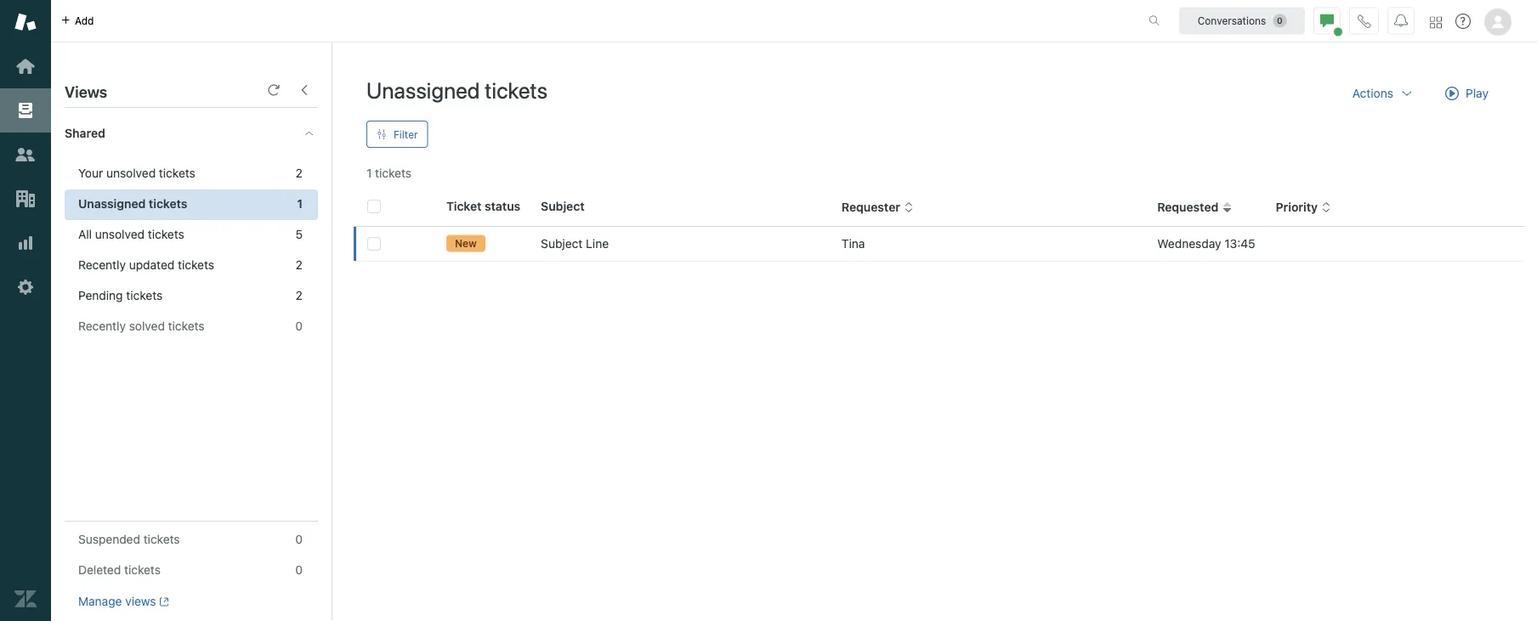 Task type: describe. For each thing, give the bounding box(es) containing it.
subject line
[[541, 237, 609, 251]]

0 vertical spatial unassigned tickets
[[367, 77, 548, 103]]

your
[[78, 166, 103, 180]]

0 for deleted tickets
[[295, 564, 303, 578]]

2 for recently updated tickets
[[296, 258, 303, 272]]

solved
[[129, 319, 165, 333]]

unsolved for all
[[95, 228, 145, 242]]

requested button
[[1158, 200, 1233, 215]]

manage views
[[78, 595, 156, 609]]

priority button
[[1276, 200, 1332, 215]]

1 for 1
[[297, 197, 303, 211]]

recently for recently solved tickets
[[78, 319, 126, 333]]

recently solved tickets
[[78, 319, 205, 333]]

main element
[[0, 0, 51, 622]]

views image
[[14, 100, 37, 122]]

shared
[[65, 126, 105, 140]]

deleted tickets
[[78, 564, 161, 578]]

0 for recently solved tickets
[[295, 319, 303, 333]]

2 for pending tickets
[[296, 289, 303, 303]]

requester
[[842, 200, 901, 214]]

0 horizontal spatial unassigned
[[78, 197, 146, 211]]

views
[[65, 83, 107, 101]]

subject line link
[[541, 236, 609, 253]]

organizations image
[[14, 188, 37, 210]]

2 for your unsolved tickets
[[296, 166, 303, 180]]

requested
[[1158, 200, 1219, 214]]

unsolved for your
[[106, 166, 156, 180]]

new
[[455, 238, 477, 249]]

your unsolved tickets
[[78, 166, 195, 180]]

13:45
[[1225, 237, 1256, 251]]

manage
[[78, 595, 122, 609]]

pending tickets
[[78, 289, 163, 303]]

requester button
[[842, 200, 914, 215]]

button displays agent's chat status as online. image
[[1321, 14, 1335, 28]]

1 tickets
[[367, 166, 412, 180]]

pending
[[78, 289, 123, 303]]

1 for 1 tickets
[[367, 166, 372, 180]]

shared heading
[[51, 108, 332, 159]]

line
[[586, 237, 609, 251]]

filter
[[394, 128, 418, 140]]

subject for subject
[[541, 199, 585, 214]]

deleted
[[78, 564, 121, 578]]

status
[[485, 199, 521, 214]]

(opens in a new tab) image
[[156, 597, 169, 608]]



Task type: vqa. For each thing, say whether or not it's contained in the screenshot.
Contact at top left
no



Task type: locate. For each thing, give the bounding box(es) containing it.
0 vertical spatial unsolved
[[106, 166, 156, 180]]

2
[[296, 166, 303, 180], [296, 258, 303, 272], [296, 289, 303, 303]]

zendesk products image
[[1431, 17, 1443, 28]]

1 vertical spatial unassigned tickets
[[78, 197, 187, 211]]

actions
[[1353, 86, 1394, 100]]

unassigned
[[367, 77, 480, 103], [78, 197, 146, 211]]

notifications image
[[1395, 14, 1409, 28]]

filter button
[[367, 121, 428, 148]]

recently up pending
[[78, 258, 126, 272]]

wednesday
[[1158, 237, 1222, 251]]

1 recently from the top
[[78, 258, 126, 272]]

2 recently from the top
[[78, 319, 126, 333]]

1 vertical spatial 1
[[297, 197, 303, 211]]

row
[[354, 227, 1525, 262]]

0 vertical spatial subject
[[541, 199, 585, 214]]

2 vertical spatial 0
[[295, 564, 303, 578]]

play
[[1466, 86, 1489, 100]]

1 down filter 'button'
[[367, 166, 372, 180]]

1 vertical spatial unsolved
[[95, 228, 145, 242]]

get help image
[[1456, 14, 1472, 29]]

unassigned tickets up filter
[[367, 77, 548, 103]]

2 2 from the top
[[296, 258, 303, 272]]

2 0 from the top
[[295, 533, 303, 547]]

5
[[296, 228, 303, 242]]

zendesk support image
[[14, 11, 37, 33]]

1 vertical spatial unassigned
[[78, 197, 146, 211]]

add
[[75, 15, 94, 27]]

unsolved right all
[[95, 228, 145, 242]]

recently
[[78, 258, 126, 272], [78, 319, 126, 333]]

conversations button
[[1180, 7, 1306, 34]]

0 for suspended tickets
[[295, 533, 303, 547]]

2 vertical spatial 2
[[296, 289, 303, 303]]

tickets
[[485, 77, 548, 103], [159, 166, 195, 180], [375, 166, 412, 180], [149, 197, 187, 211], [148, 228, 184, 242], [178, 258, 214, 272], [126, 289, 163, 303], [168, 319, 205, 333], [144, 533, 180, 547], [124, 564, 161, 578]]

ticket
[[447, 199, 482, 214]]

conversations
[[1198, 15, 1267, 27]]

collapse views pane image
[[298, 83, 311, 97]]

actions button
[[1339, 77, 1428, 111]]

add button
[[51, 0, 104, 42]]

1 2 from the top
[[296, 166, 303, 180]]

tina
[[842, 237, 865, 251]]

0 vertical spatial recently
[[78, 258, 126, 272]]

subject
[[541, 199, 585, 214], [541, 237, 583, 251]]

0 horizontal spatial 1
[[297, 197, 303, 211]]

suspended tickets
[[78, 533, 180, 547]]

recently down pending
[[78, 319, 126, 333]]

suspended
[[78, 533, 140, 547]]

1 up 5
[[297, 197, 303, 211]]

3 2 from the top
[[296, 289, 303, 303]]

0 horizontal spatial unassigned tickets
[[78, 197, 187, 211]]

updated
[[129, 258, 175, 272]]

manage views link
[[78, 595, 169, 610]]

0 vertical spatial 2
[[296, 166, 303, 180]]

1 vertical spatial recently
[[78, 319, 126, 333]]

get started image
[[14, 55, 37, 77]]

unassigned up the all unsolved tickets
[[78, 197, 146, 211]]

subject inside row
[[541, 237, 583, 251]]

subject for subject line
[[541, 237, 583, 251]]

play button
[[1432, 77, 1504, 111]]

shared button
[[51, 108, 287, 159]]

all
[[78, 228, 92, 242]]

unassigned up filter
[[367, 77, 480, 103]]

zendesk image
[[14, 589, 37, 611]]

0 vertical spatial 0
[[295, 319, 303, 333]]

1 vertical spatial 0
[[295, 533, 303, 547]]

customers image
[[14, 144, 37, 166]]

views
[[125, 595, 156, 609]]

2 subject from the top
[[541, 237, 583, 251]]

1 vertical spatial subject
[[541, 237, 583, 251]]

recently updated tickets
[[78, 258, 214, 272]]

all unsolved tickets
[[78, 228, 184, 242]]

unassigned tickets up the all unsolved tickets
[[78, 197, 187, 211]]

1 horizontal spatial unassigned
[[367, 77, 480, 103]]

row containing subject line
[[354, 227, 1525, 262]]

0
[[295, 319, 303, 333], [295, 533, 303, 547], [295, 564, 303, 578]]

recently for recently updated tickets
[[78, 258, 126, 272]]

unsolved right the your
[[106, 166, 156, 180]]

3 0 from the top
[[295, 564, 303, 578]]

0 vertical spatial 1
[[367, 166, 372, 180]]

admin image
[[14, 276, 37, 299]]

unassigned tickets
[[367, 77, 548, 103], [78, 197, 187, 211]]

1 subject from the top
[[541, 199, 585, 214]]

reporting image
[[14, 232, 37, 254]]

wednesday 13:45
[[1158, 237, 1256, 251]]

priority
[[1276, 200, 1318, 214]]

refresh views pane image
[[267, 83, 281, 97]]

ticket status
[[447, 199, 521, 214]]

1
[[367, 166, 372, 180], [297, 197, 303, 211]]

unsolved
[[106, 166, 156, 180], [95, 228, 145, 242]]

subject up "subject line"
[[541, 199, 585, 214]]

subject left line
[[541, 237, 583, 251]]

0 vertical spatial unassigned
[[367, 77, 480, 103]]

1 horizontal spatial unassigned tickets
[[367, 77, 548, 103]]

1 0 from the top
[[295, 319, 303, 333]]

1 vertical spatial 2
[[296, 258, 303, 272]]

1 horizontal spatial 1
[[367, 166, 372, 180]]



